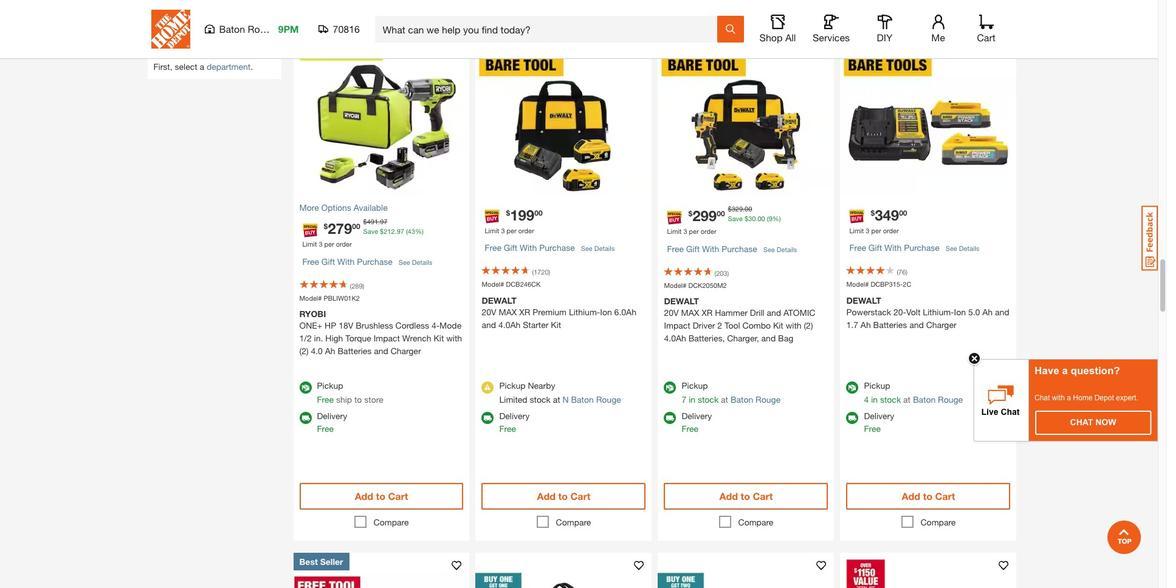 Task type: locate. For each thing, give the bounding box(es) containing it.
1 horizontal spatial stock
[[698, 395, 719, 405]]

in for 299
[[689, 395, 696, 405]]

1 vertical spatial impact
[[374, 333, 400, 344]]

compare up 18v lxt lithium-ion brushless cordless combo kit 5.0 ah (2-piece) image
[[739, 518, 774, 528]]

1 horizontal spatial 20v
[[664, 308, 679, 318]]

order down '$ 299 00'
[[701, 228, 717, 236]]

3 add from the left
[[720, 491, 738, 502]]

3 add to cart from the left
[[720, 491, 773, 502]]

4 delivery free from the left
[[864, 411, 895, 434]]

1 horizontal spatial available for pickup image
[[664, 382, 677, 394]]

max inside dewalt 20v max xr hammer drill and atomic impact driver 2 tool combo kit with (2) 4.0ah batteries, charger, and bag
[[681, 308, 700, 318]]

save
[[728, 215, 743, 223], [363, 228, 378, 236]]

3 delivery from the left
[[682, 411, 712, 422]]

premium
[[533, 307, 567, 317]]

0 vertical spatial impact
[[664, 321, 691, 331]]

1 add to cart button from the left
[[300, 484, 464, 510]]

delivery down 7
[[682, 411, 712, 422]]

$ 199 00
[[506, 207, 543, 224]]

1 horizontal spatial with
[[786, 321, 802, 331]]

in right 4
[[872, 395, 878, 405]]

)
[[549, 268, 551, 276], [906, 268, 908, 276], [728, 269, 729, 277], [363, 282, 364, 290]]

00 inside '$ 349 00'
[[900, 208, 908, 218]]

0 horizontal spatial stock
[[530, 395, 551, 405]]

0 horizontal spatial all
[[188, 4, 197, 15]]

ion left 5.0
[[955, 307, 966, 317]]

free gift with purchase button up 203
[[667, 237, 758, 261]]

2 compare from the left
[[556, 518, 591, 528]]

baton
[[219, 23, 245, 35], [571, 395, 594, 405], [731, 395, 754, 405], [913, 395, 936, 405]]

available for pickup image
[[300, 382, 312, 394], [664, 382, 677, 394], [847, 382, 859, 394]]

2 in from the left
[[872, 395, 878, 405]]

1 lithium- from the left
[[569, 307, 600, 317]]

hp
[[325, 321, 336, 331]]

chat with a home depot expert.
[[1035, 394, 1139, 403]]

2 lithium- from the left
[[923, 307, 955, 317]]

2 available for pickup image from the left
[[664, 382, 677, 394]]

1 vertical spatial batteries
[[338, 346, 372, 357]]

gift down 349
[[869, 243, 883, 253]]

all right shop
[[786, 32, 796, 43]]

1 horizontal spatial 97
[[397, 228, 404, 236]]

3 down more in the left top of the page
[[319, 240, 323, 248]]

powerstack
[[847, 307, 892, 317]]

dewalt down model# dcb246ck
[[482, 295, 517, 306]]

2 stock from the left
[[698, 395, 719, 405]]

) up premium
[[549, 268, 551, 276]]

free gift with purchase see details up 1720
[[485, 243, 615, 253]]

2 baton rouge link from the left
[[913, 395, 963, 405]]

kit inside ryobi one+ hp 18v brushless cordless 4-mode 1/2 in. high torque impact wrench kit with (2) 4.0 ah batteries and charger
[[434, 333, 444, 344]]

details for 279
[[412, 258, 433, 266]]

%) inside $ 491 . 97 save $ 212 . 97 ( 43 %) limit 3 per order
[[415, 228, 424, 236]]

delivery free down limited
[[500, 411, 530, 434]]

xr
[[519, 307, 531, 317], [702, 308, 713, 318]]

stock down the nearby
[[530, 395, 551, 405]]

( for ( 1720 )
[[532, 268, 534, 276]]

%) right 212
[[415, 228, 424, 236]]

cart for 349
[[936, 491, 956, 502]]

1 horizontal spatial lithium-
[[923, 307, 955, 317]]

with for 199
[[520, 243, 537, 253]]

rouge inside pickup 7 in stock at baton rouge
[[756, 395, 781, 405]]

kit inside dewalt 20v max xr hammer drill and atomic impact driver 2 tool combo kit with (2) 4.0ah batteries, charger, and bag
[[774, 321, 784, 331]]

and right mode
[[482, 320, 496, 330]]

free gift with purchase button up 76 at the right of page
[[850, 236, 940, 260]]

.
[[251, 62, 253, 72], [743, 205, 745, 213], [756, 215, 758, 223], [378, 218, 380, 225], [395, 228, 397, 236]]

ah down high
[[325, 346, 335, 357]]

ah inside ryobi one+ hp 18v brushless cordless 4-mode 1/2 in. high torque impact wrench kit with (2) 4.0 ah batteries and charger
[[325, 346, 335, 357]]

purchase for 199
[[540, 243, 575, 253]]

n
[[563, 395, 569, 405]]

1 horizontal spatial save
[[728, 215, 743, 223]]

0 horizontal spatial 4.0ah
[[499, 320, 521, 330]]

limit inside $ 329 . 00 save $ 30 . 00 ( 9 %) limit 3 per order
[[667, 228, 682, 236]]

3 available for pickup image from the left
[[847, 382, 859, 394]]

( inside $ 491 . 97 save $ 212 . 97 ( 43 %) limit 3 per order
[[406, 228, 408, 236]]

1 vertical spatial charger
[[391, 346, 421, 357]]

pickup inside pickup 4 in stock at baton rouge
[[864, 381, 891, 391]]

xr inside dewalt 20v max xr hammer drill and atomic impact driver 2 tool combo kit with (2) 4.0ah batteries, charger, and bag
[[702, 308, 713, 318]]

gift down 199
[[504, 243, 518, 253]]

2 horizontal spatial ah
[[983, 307, 993, 317]]

%) right "30" on the right of the page
[[773, 215, 781, 223]]

ion left 6.0ah
[[600, 307, 612, 317]]

impact left driver
[[664, 321, 691, 331]]

2 available shipping image from the left
[[664, 412, 677, 425]]

limit 3 per order
[[485, 227, 534, 235], [850, 227, 899, 235]]

1 horizontal spatial at
[[721, 395, 729, 405]]

4.0ah
[[499, 320, 521, 330], [664, 333, 686, 344]]

add to cart for 299
[[720, 491, 773, 502]]

available shipping image for free
[[300, 412, 312, 425]]

20v down model# dcb246ck
[[482, 307, 497, 317]]

stock inside pickup 7 in stock at baton rouge
[[698, 395, 719, 405]]

baton rouge link
[[731, 395, 781, 405], [913, 395, 963, 405]]

gift for 199
[[504, 243, 518, 253]]

with for 349
[[885, 243, 902, 253]]

1 horizontal spatial available shipping image
[[847, 412, 859, 425]]

1 limit 3 per order from the left
[[485, 227, 534, 235]]

00 inside $ 279 00
[[352, 222, 360, 231]]

purchase up ( 289 )
[[357, 256, 393, 267]]

(
[[767, 215, 769, 223], [406, 228, 408, 236], [532, 268, 534, 276], [897, 268, 899, 276], [715, 269, 716, 277], [350, 282, 352, 290]]

pickup inside the pickup nearby limited stock at n baton rouge
[[500, 381, 526, 391]]

free up model# dck2050m2
[[667, 244, 684, 254]]

save for 279
[[363, 228, 378, 236]]

lithium- inside dewalt 20v max xr premium lithium-ion 6.0ah and 4.0ah starter kit
[[569, 307, 600, 317]]

batteries inside ryobi one+ hp 18v brushless cordless 4-mode 1/2 in. high torque impact wrench kit with (2) 4.0 ah batteries and charger
[[338, 346, 372, 357]]

compare for 349
[[921, 518, 956, 528]]

lithium- inside dewalt powerstack 20-volt lithium-ion 5.0 ah and 1.7 ah batteries and charger
[[923, 307, 955, 317]]

pickup up ship
[[317, 381, 343, 391]]

0 horizontal spatial (2)
[[300, 346, 309, 357]]

$ inside $ 199 00
[[506, 208, 510, 218]]

free gift with purchase see details up the ( 203 ) on the top right of page
[[667, 244, 797, 254]]

details
[[595, 245, 615, 253], [960, 245, 980, 253], [777, 246, 797, 254], [412, 258, 433, 266]]

1 stock from the left
[[530, 395, 551, 405]]

1 at from the left
[[553, 395, 560, 405]]

1 horizontal spatial batteries
[[874, 320, 908, 330]]

20v inside dewalt 20v max xr hammer drill and atomic impact driver 2 tool combo kit with (2) 4.0ah batteries, charger, and bag
[[664, 308, 679, 318]]

0 vertical spatial charger
[[927, 320, 957, 330]]

and right "drill"
[[767, 308, 782, 318]]

0 vertical spatial (2)
[[804, 321, 813, 331]]

available for pickup image for 299
[[664, 382, 677, 394]]

and right 5.0
[[996, 307, 1010, 317]]

0 horizontal spatial dewalt
[[482, 295, 517, 306]]

1 horizontal spatial in
[[872, 395, 878, 405]]

0 horizontal spatial lithium-
[[569, 307, 600, 317]]

compare up m18 18v lithium-ion cordless combo tool kit (7-tool) with two 3.0 ah batteries, charger and tool bag image
[[921, 518, 956, 528]]

pickup up 4
[[864, 381, 891, 391]]

free gift with purchase see details up 76 at the right of page
[[850, 243, 980, 253]]

1 delivery from the left
[[317, 411, 347, 422]]

0 horizontal spatial ah
[[325, 346, 335, 357]]

save inside $ 329 . 00 save $ 30 . 00 ( 9 %) limit 3 per order
[[728, 215, 743, 223]]

1 available for pickup image from the left
[[300, 382, 312, 394]]

chat now link
[[1036, 412, 1151, 435]]

3 compare from the left
[[739, 518, 774, 528]]

all right view
[[188, 4, 197, 15]]

0 vertical spatial 97
[[380, 218, 388, 225]]

1 horizontal spatial xr
[[702, 308, 713, 318]]

max inside dewalt 20v max xr premium lithium-ion 6.0ah and 4.0ah starter kit
[[499, 307, 517, 317]]

279
[[328, 220, 352, 237]]

limit inside $ 491 . 97 save $ 212 . 97 ( 43 %) limit 3 per order
[[303, 240, 317, 248]]

kit down 4-
[[434, 333, 444, 344]]

free gift with purchase button
[[485, 236, 575, 260], [850, 236, 940, 260], [667, 237, 758, 261], [303, 250, 393, 274]]

4 add from the left
[[902, 491, 921, 502]]

save down 329
[[728, 215, 743, 223]]

dewalt for 299
[[664, 296, 699, 307]]

1 vertical spatial save
[[363, 228, 378, 236]]

in
[[689, 395, 696, 405], [872, 395, 878, 405]]

per down 279
[[325, 240, 334, 248]]

delivery down limited
[[500, 411, 530, 422]]

stock inside the pickup nearby limited stock at n baton rouge
[[530, 395, 551, 405]]

batteries inside dewalt powerstack 20-volt lithium-ion 5.0 ah and 1.7 ah batteries and charger
[[874, 320, 908, 330]]

( 1720 )
[[532, 268, 551, 276]]

00 for 199
[[535, 208, 543, 218]]

delivery free for 199
[[500, 411, 530, 434]]

00 up "( 76 )"
[[900, 208, 908, 218]]

dewalt for 199
[[482, 295, 517, 306]]

3
[[501, 227, 505, 235], [866, 227, 870, 235], [684, 228, 688, 236], [319, 240, 323, 248]]

0 vertical spatial %)
[[773, 215, 781, 223]]

ion inside dewalt powerstack 20-volt lithium-ion 5.0 ah and 1.7 ah batteries and charger
[[955, 307, 966, 317]]

dewalt
[[482, 295, 517, 306], [847, 295, 882, 306], [664, 296, 699, 307]]

charger,
[[727, 333, 759, 344]]

$ inside '$ 299 00'
[[689, 209, 693, 218]]

2 horizontal spatial with
[[1053, 394, 1066, 403]]

00 inside $ 199 00
[[535, 208, 543, 218]]

00 inside '$ 299 00'
[[717, 209, 725, 218]]

with up 203
[[702, 244, 720, 254]]

compare up m18 18-volt lithium-ion xc starter kit with two 5.0ah batteries and charger image
[[374, 518, 409, 528]]

and down brushless
[[374, 346, 388, 357]]

1 horizontal spatial limit 3 per order
[[850, 227, 899, 235]]

add to cart for 199
[[537, 491, 591, 502]]

0 horizontal spatial max
[[499, 307, 517, 317]]

purchase for 279
[[357, 256, 393, 267]]

stock inside pickup 4 in stock at baton rouge
[[881, 395, 901, 405]]

free down 'pickup free ship to store' at the left of the page
[[317, 424, 334, 434]]

0 horizontal spatial kit
[[434, 333, 444, 344]]

kit up bag on the right
[[774, 321, 784, 331]]

now
[[1096, 418, 1117, 428]]

filters?
[[213, 45, 249, 59]]

%) for 279
[[415, 228, 424, 236]]

3 delivery free from the left
[[682, 411, 712, 434]]

0 horizontal spatial %)
[[415, 228, 424, 236]]

details for 199
[[595, 245, 615, 253]]

and inside dewalt 20v max xr premium lithium-ion 6.0ah and 4.0ah starter kit
[[482, 320, 496, 330]]

00
[[745, 205, 753, 213], [535, 208, 543, 218], [900, 208, 908, 218], [717, 209, 725, 218], [758, 215, 766, 223], [352, 222, 360, 231]]

expert.
[[1117, 394, 1139, 403]]

first,
[[154, 62, 172, 72]]

add to cart button for 349
[[847, 484, 1011, 510]]

a right have
[[1063, 366, 1068, 377]]

0 horizontal spatial baton rouge link
[[731, 395, 781, 405]]

1 vertical spatial 4.0ah
[[664, 333, 686, 344]]

3 at from the left
[[904, 395, 911, 405]]

$ 299 00
[[689, 208, 725, 225]]

drill
[[750, 308, 765, 318]]

batteries
[[874, 320, 908, 330], [338, 346, 372, 357]]

a left home
[[1068, 394, 1072, 403]]

$
[[728, 205, 732, 213], [506, 208, 510, 218], [871, 208, 875, 218], [689, 209, 693, 218], [745, 215, 749, 223], [363, 218, 367, 225], [324, 222, 328, 231], [380, 228, 384, 236]]

pickup inside pickup 7 in stock at baton rouge
[[682, 381, 708, 391]]

delivery free down ship
[[317, 411, 347, 434]]

(2) inside ryobi one+ hp 18v brushless cordless 4-mode 1/2 in. high torque impact wrench kit with (2) 4.0 ah batteries and charger
[[300, 346, 309, 357]]

( for ( 203 )
[[715, 269, 716, 277]]

baton right 7
[[731, 395, 754, 405]]

1 horizontal spatial kit
[[551, 320, 561, 330]]

1 vertical spatial ah
[[861, 320, 871, 330]]

with
[[520, 243, 537, 253], [885, 243, 902, 253], [702, 244, 720, 254], [338, 256, 355, 267]]

baton rouge link for 349
[[913, 395, 963, 405]]

at right 7
[[721, 395, 729, 405]]

. for 329
[[756, 215, 758, 223]]

stock
[[530, 395, 551, 405], [698, 395, 719, 405], [881, 395, 901, 405]]

0 horizontal spatial save
[[363, 228, 378, 236]]

model#
[[482, 281, 504, 288], [847, 281, 869, 288], [664, 281, 687, 289], [300, 294, 322, 302]]

with inside dewalt 20v max xr hammer drill and atomic impact driver 2 tool combo kit with (2) 4.0ah batteries, charger, and bag
[[786, 321, 802, 331]]

select
[[175, 62, 197, 72]]

details for 349
[[960, 245, 980, 253]]

4-
[[432, 321, 440, 331]]

0 horizontal spatial limit 3 per order
[[485, 227, 534, 235]]

stock right 4
[[881, 395, 901, 405]]

kit down premium
[[551, 320, 561, 330]]

per down 199
[[507, 227, 517, 235]]

0 horizontal spatial available shipping image
[[482, 412, 494, 425]]

delivery free down 7
[[682, 411, 712, 434]]

1 vertical spatial %)
[[415, 228, 424, 236]]

2 available shipping image from the left
[[847, 412, 859, 425]]

xr inside dewalt 20v max xr premium lithium-ion 6.0ah and 4.0ah starter kit
[[519, 307, 531, 317]]

1/2
[[300, 333, 312, 344]]

0 horizontal spatial 20v
[[482, 307, 497, 317]]

2 horizontal spatial available for pickup image
[[847, 382, 859, 394]]

. down baton rouge 9pm
[[251, 62, 253, 72]]

volt
[[907, 307, 921, 317]]

1 horizontal spatial 4.0ah
[[664, 333, 686, 344]]

with for 279
[[338, 256, 355, 267]]

shop all button
[[759, 15, 798, 44]]

delivery down 4
[[864, 411, 895, 422]]

1 horizontal spatial max
[[681, 308, 700, 318]]

at inside pickup 4 in stock at baton rouge
[[904, 395, 911, 405]]

delivery for 299
[[682, 411, 712, 422]]

00 left 9
[[758, 215, 766, 223]]

2 add from the left
[[537, 491, 556, 502]]

20-
[[894, 307, 907, 317]]

4 delivery from the left
[[864, 411, 895, 422]]

( inside $ 329 . 00 save $ 30 . 00 ( 9 %) limit 3 per order
[[767, 215, 769, 223]]

limit down more in the left top of the page
[[303, 240, 317, 248]]

impact down brushless
[[374, 333, 400, 344]]

add to cart button
[[300, 484, 464, 510], [482, 484, 646, 510], [664, 484, 829, 510], [847, 484, 1011, 510]]

at right 4
[[904, 395, 911, 405]]

with down atomic
[[786, 321, 802, 331]]

( for ( 76 )
[[897, 268, 899, 276]]

+ view all
[[160, 4, 197, 15]]

compare for 299
[[739, 518, 774, 528]]

limit 3 per order for 199
[[485, 227, 534, 235]]

0 vertical spatial batteries
[[874, 320, 908, 330]]

model# for 299
[[664, 281, 687, 289]]

2 add to cart button from the left
[[482, 484, 646, 510]]

the home depot logo image
[[151, 10, 190, 49]]

purchase up 1720
[[540, 243, 575, 253]]

20v for 199
[[482, 307, 497, 317]]

( for ( 289 )
[[350, 282, 352, 290]]

with up 289
[[338, 256, 355, 267]]

0 horizontal spatial ion
[[600, 307, 612, 317]]

$ for 349
[[871, 208, 875, 218]]

0 horizontal spatial xr
[[519, 307, 531, 317]]

1 vertical spatial 97
[[397, 228, 404, 236]]

( up dck2050m2
[[715, 269, 716, 277]]

. inside want more filters? first, select a department .
[[251, 62, 253, 72]]

free gift with purchase button for 279
[[303, 250, 393, 274]]

. left 43
[[395, 228, 397, 236]]

$ inside '$ 349 00'
[[871, 208, 875, 218]]

0 horizontal spatial batteries
[[338, 346, 372, 357]]

compare for 199
[[556, 518, 591, 528]]

18v lxt lithium-ion battery and rapid optimum charger starter pack (5.0ah) image
[[476, 554, 652, 589]]

at inside pickup 7 in stock at baton rouge
[[721, 395, 729, 405]]

97 right 491
[[380, 218, 388, 225]]

0 horizontal spatial in
[[689, 395, 696, 405]]

max for 199
[[499, 307, 517, 317]]

0 horizontal spatial impact
[[374, 333, 400, 344]]

save inside $ 491 . 97 save $ 212 . 97 ( 43 %) limit 3 per order
[[363, 228, 378, 236]]

0 horizontal spatial available shipping image
[[300, 412, 312, 425]]

2 ion from the left
[[955, 307, 966, 317]]

in for 349
[[872, 395, 878, 405]]

4 compare from the left
[[921, 518, 956, 528]]

1 horizontal spatial %)
[[773, 215, 781, 223]]

max up driver
[[681, 308, 700, 318]]

1 horizontal spatial (2)
[[804, 321, 813, 331]]

2 vertical spatial with
[[1053, 394, 1066, 403]]

max for 299
[[681, 308, 700, 318]]

43
[[408, 228, 415, 236]]

$ inside $ 279 00
[[324, 222, 328, 231]]

$ 491 . 97 save $ 212 . 97 ( 43 %) limit 3 per order
[[303, 218, 424, 248]]

20v inside dewalt 20v max xr premium lithium-ion 6.0ah and 4.0ah starter kit
[[482, 307, 497, 317]]

stock for 199
[[530, 395, 551, 405]]

in inside pickup 7 in stock at baton rouge
[[689, 395, 696, 405]]

1 horizontal spatial ion
[[955, 307, 966, 317]]

4 pickup from the left
[[864, 381, 891, 391]]

1 vertical spatial with
[[447, 333, 462, 344]]

4.0ah left batteries,
[[664, 333, 686, 344]]

pickup nearby limited stock at n baton rouge
[[500, 381, 621, 405]]

0 vertical spatial with
[[786, 321, 802, 331]]

lithium- right premium
[[569, 307, 600, 317]]

3 pickup from the left
[[682, 381, 708, 391]]

order down '$ 349 00'
[[883, 227, 899, 235]]

to for 349
[[924, 491, 933, 502]]

1 vertical spatial (2)
[[300, 346, 309, 357]]

dewalt down model# dck2050m2
[[664, 296, 699, 307]]

hammer
[[715, 308, 748, 318]]

save down 491
[[363, 228, 378, 236]]

at
[[553, 395, 560, 405], [721, 395, 729, 405], [904, 395, 911, 405]]

4 add to cart from the left
[[902, 491, 956, 502]]

%)
[[773, 215, 781, 223], [415, 228, 424, 236]]

1 horizontal spatial charger
[[927, 320, 957, 330]]

model# pbliw01k2
[[300, 294, 360, 302]]

stock right 7
[[698, 395, 719, 405]]

pickup
[[317, 381, 343, 391], [500, 381, 526, 391], [682, 381, 708, 391], [864, 381, 891, 391]]

free gift with purchase see details for 199
[[485, 243, 615, 253]]

2 add to cart from the left
[[537, 491, 591, 502]]

2 horizontal spatial dewalt
[[847, 295, 882, 306]]

$ for 199
[[506, 208, 510, 218]]

What can we help you find today? search field
[[383, 16, 717, 42]]

( 76 )
[[897, 268, 908, 276]]

( up dcbp315-
[[897, 268, 899, 276]]

stock for 349
[[881, 395, 901, 405]]

1 available shipping image from the left
[[482, 412, 494, 425]]

see for 199
[[581, 245, 593, 253]]

baton inside pickup 4 in stock at baton rouge
[[913, 395, 936, 405]]

1 horizontal spatial available shipping image
[[664, 412, 677, 425]]

0 horizontal spatial with
[[447, 333, 462, 344]]

per
[[507, 227, 517, 235], [872, 227, 882, 235], [689, 228, 699, 236], [325, 240, 334, 248]]

in inside pickup 4 in stock at baton rouge
[[872, 395, 878, 405]]

torque
[[346, 333, 371, 344]]

available
[[354, 202, 388, 213]]

3 add to cart button from the left
[[664, 484, 829, 510]]

. for 491
[[395, 228, 397, 236]]

pickup for 349
[[864, 381, 891, 391]]

pickup inside 'pickup free ship to store'
[[317, 381, 343, 391]]

and
[[996, 307, 1010, 317], [767, 308, 782, 318], [482, 320, 496, 330], [910, 320, 924, 330], [762, 333, 776, 344], [374, 346, 388, 357]]

at inside the pickup nearby limited stock at n baton rouge
[[553, 395, 560, 405]]

2 pickup from the left
[[500, 381, 526, 391]]

xr up "starter"
[[519, 307, 531, 317]]

xr up driver
[[702, 308, 713, 318]]

2 delivery free from the left
[[500, 411, 530, 434]]

(2) left 4.0
[[300, 346, 309, 357]]

max down model# dcb246ck
[[499, 307, 517, 317]]

available shipping image for 4 in stock
[[847, 412, 859, 425]]

free gift with purchase see details up ( 289 )
[[303, 256, 433, 267]]

+
[[160, 4, 165, 15]]

0 horizontal spatial at
[[553, 395, 560, 405]]

( right "30" on the right of the page
[[767, 215, 769, 223]]

dewalt inside dewalt 20v max xr premium lithium-ion 6.0ah and 4.0ah starter kit
[[482, 295, 517, 306]]

1720
[[534, 268, 549, 276]]

3 stock from the left
[[881, 395, 901, 405]]

to for 299
[[741, 491, 750, 502]]

lithium- right volt
[[923, 307, 955, 317]]

available shipping image for 199
[[482, 412, 494, 425]]

free
[[485, 243, 502, 253], [850, 243, 867, 253], [667, 244, 684, 254], [303, 256, 319, 267], [317, 395, 334, 405], [317, 424, 334, 434], [500, 424, 516, 434], [682, 424, 699, 434], [864, 424, 881, 434]]

seller
[[320, 557, 343, 568]]

batteries down torque
[[338, 346, 372, 357]]

20v
[[482, 307, 497, 317], [664, 308, 679, 318]]

0 horizontal spatial charger
[[391, 346, 421, 357]]

driver
[[693, 321, 715, 331]]

0 vertical spatial save
[[728, 215, 743, 223]]

1 ion from the left
[[600, 307, 612, 317]]

chat now
[[1071, 418, 1117, 428]]

free inside 'pickup free ship to store'
[[317, 395, 334, 405]]

a
[[200, 62, 204, 72], [1063, 366, 1068, 377], [1068, 394, 1072, 403]]

2 horizontal spatial stock
[[881, 395, 901, 405]]

high
[[326, 333, 343, 344]]

5.0
[[969, 307, 981, 317]]

1 horizontal spatial impact
[[664, 321, 691, 331]]

00 up 1720
[[535, 208, 543, 218]]

%) inside $ 329 . 00 save $ 30 . 00 ( 9 %) limit 3 per order
[[773, 215, 781, 223]]

1 horizontal spatial all
[[786, 32, 796, 43]]

at for 199
[[553, 395, 560, 405]]

purchase
[[540, 243, 575, 253], [904, 243, 940, 253], [722, 244, 758, 254], [357, 256, 393, 267]]

76
[[899, 268, 906, 276]]

purchase for 299
[[722, 244, 758, 254]]

1 pickup from the left
[[317, 381, 343, 391]]

dewalt inside dewalt powerstack 20-volt lithium-ion 5.0 ah and 1.7 ah batteries and charger
[[847, 295, 882, 306]]

at for 299
[[721, 395, 729, 405]]

. for more
[[251, 62, 253, 72]]

see details button for 199
[[581, 238, 615, 260]]

to for 199
[[559, 491, 568, 502]]

limit 3 per order down 349
[[850, 227, 899, 235]]

2 horizontal spatial at
[[904, 395, 911, 405]]

available shipping image
[[300, 412, 312, 425], [847, 412, 859, 425]]

) up brushless
[[363, 282, 364, 290]]

1 in from the left
[[689, 395, 696, 405]]

free gift with purchase button up ( 289 )
[[303, 250, 393, 274]]

1 horizontal spatial dewalt
[[664, 296, 699, 307]]

all
[[188, 4, 197, 15], [786, 32, 796, 43]]

ah right 5.0
[[983, 307, 993, 317]]

per inside $ 491 . 97 save $ 212 . 97 ( 43 %) limit 3 per order
[[325, 240, 334, 248]]

0 vertical spatial a
[[200, 62, 204, 72]]

in.
[[314, 333, 323, 344]]

atomic
[[784, 308, 816, 318]]

+ view all link
[[154, 0, 275, 23]]

add to cart
[[355, 491, 408, 502], [537, 491, 591, 502], [720, 491, 773, 502], [902, 491, 956, 502]]

and left bag on the right
[[762, 333, 776, 344]]

) for 349
[[906, 268, 908, 276]]

2 at from the left
[[721, 395, 729, 405]]

pickup up limited
[[500, 381, 526, 391]]

0 vertical spatial 4.0ah
[[499, 320, 521, 330]]

0 horizontal spatial available for pickup image
[[300, 382, 312, 394]]

free up model# pbliw01k2
[[303, 256, 319, 267]]

4 add to cart button from the left
[[847, 484, 1011, 510]]

18v lxt lithium-ion brushless cordless combo kit 5.0 ah (2-piece) image
[[658, 554, 835, 589]]

2 vertical spatial ah
[[325, 346, 335, 357]]

impact inside dewalt 20v max xr hammer drill and atomic impact driver 2 tool combo kit with (2) 4.0ah batteries, charger, and bag
[[664, 321, 691, 331]]

limit 3 per order down 199
[[485, 227, 534, 235]]

dewalt for 349
[[847, 295, 882, 306]]

1 vertical spatial all
[[786, 32, 796, 43]]

bag
[[778, 333, 794, 344]]

2 limit 3 per order from the left
[[850, 227, 899, 235]]

1 available shipping image from the left
[[300, 412, 312, 425]]

1 horizontal spatial baton rouge link
[[913, 395, 963, 405]]

7
[[682, 395, 687, 405]]

available shipping image
[[482, 412, 494, 425], [664, 412, 677, 425]]

model# left dck2050m2
[[664, 281, 687, 289]]

services button
[[812, 15, 851, 44]]

free gift with purchase button up 1720
[[485, 236, 575, 260]]

1 baton rouge link from the left
[[731, 395, 781, 405]]

charger
[[927, 320, 957, 330], [391, 346, 421, 357]]

model# left dcb246ck
[[482, 281, 504, 288]]

2 horizontal spatial kit
[[774, 321, 784, 331]]

2 delivery from the left
[[500, 411, 530, 422]]

at for 349
[[904, 395, 911, 405]]

dewalt inside dewalt 20v max xr hammer drill and atomic impact driver 2 tool combo kit with (2) 4.0ah batteries, charger, and bag
[[664, 296, 699, 307]]



Task type: describe. For each thing, give the bounding box(es) containing it.
$ 279 00
[[324, 220, 360, 237]]

department
[[207, 62, 251, 72]]

question?
[[1071, 366, 1121, 377]]

1.7
[[847, 320, 859, 330]]

(2) inside dewalt 20v max xr hammer drill and atomic impact driver 2 tool combo kit with (2) 4.0ah batteries, charger, and bag
[[804, 321, 813, 331]]

1 vertical spatial a
[[1063, 366, 1068, 377]]

2c
[[903, 281, 912, 288]]

pickup 7 in stock at baton rouge
[[682, 381, 781, 405]]

model# for 349
[[847, 281, 869, 288]]

baton rouge 9pm
[[219, 23, 299, 35]]

baton up the filters?
[[219, 23, 245, 35]]

combo
[[743, 321, 771, 331]]

. right '$ 299 00'
[[743, 205, 745, 213]]

$ 329 . 00 save $ 30 . 00 ( 9 %) limit 3 per order
[[667, 205, 781, 236]]

pickup for 199
[[500, 381, 526, 391]]

cart for 199
[[571, 491, 591, 502]]

00 for 279
[[352, 222, 360, 231]]

0 vertical spatial all
[[188, 4, 197, 15]]

best seller
[[300, 557, 343, 568]]

) for 199
[[549, 268, 551, 276]]

options
[[321, 202, 351, 213]]

2
[[718, 321, 723, 331]]

3 inside $ 491 . 97 save $ 212 . 97 ( 43 %) limit 3 per order
[[319, 240, 323, 248]]

add to cart button for 299
[[664, 484, 829, 510]]

order inside $ 329 . 00 save $ 30 . 00 ( 9 %) limit 3 per order
[[701, 228, 717, 236]]

baton inside the pickup nearby limited stock at n baton rouge
[[571, 395, 594, 405]]

free up 'model# dcbp315-2c'
[[850, 243, 867, 253]]

baton inside pickup 7 in stock at baton rouge
[[731, 395, 754, 405]]

cordless
[[396, 321, 429, 331]]

1 delivery free from the left
[[317, 411, 347, 434]]

3 up model# dcb246ck
[[501, 227, 505, 235]]

. down "more options available" link on the top left of page
[[378, 218, 380, 225]]

0 horizontal spatial 97
[[380, 218, 388, 225]]

free gift with purchase button for 349
[[850, 236, 940, 260]]

mode
[[440, 321, 462, 331]]

pickup free ship to store
[[317, 381, 384, 405]]

more
[[300, 202, 319, 213]]

dck2050m2
[[689, 281, 727, 289]]

1 horizontal spatial ah
[[861, 320, 871, 330]]

3 inside $ 329 . 00 save $ 30 . 00 ( 9 %) limit 3 per order
[[684, 228, 688, 236]]

00 for 299
[[717, 209, 725, 218]]

diy
[[877, 32, 893, 43]]

n baton rouge link
[[563, 395, 621, 405]]

shop
[[760, 32, 783, 43]]

per inside $ 329 . 00 save $ 30 . 00 ( 9 %) limit 3 per order
[[689, 228, 699, 236]]

chat
[[1035, 394, 1051, 403]]

baton rouge link for 299
[[731, 395, 781, 405]]

chat
[[1071, 418, 1094, 428]]

limit up 'model# dcbp315-2c'
[[850, 227, 864, 235]]

cart for 299
[[753, 491, 773, 502]]

brushless
[[356, 321, 393, 331]]

free gift with purchase button for 199
[[485, 236, 575, 260]]

20v for 299
[[664, 308, 679, 318]]

add for 199
[[537, 491, 556, 502]]

m18 18-volt lithium-ion xc starter kit with two 5.0ah batteries and charger image
[[293, 554, 470, 589]]

00 up "30" on the right of the page
[[745, 205, 753, 213]]

kit inside dewalt 20v max xr premium lithium-ion 6.0ah and 4.0ah starter kit
[[551, 320, 561, 330]]

wrench
[[403, 333, 432, 344]]

$ for 299
[[689, 209, 693, 218]]

available shipping image for 299
[[664, 412, 677, 425]]

gift for 349
[[869, 243, 883, 253]]

( 289 )
[[350, 282, 364, 290]]

free down 4
[[864, 424, 881, 434]]

491
[[367, 218, 378, 225]]

dewalt 20v max xr hammer drill and atomic impact driver 2 tool combo kit with (2) 4.0ah batteries, charger, and bag
[[664, 296, 816, 344]]

limited stock for pickup image
[[482, 382, 494, 394]]

with inside ryobi one+ hp 18v brushless cordless 4-mode 1/2 in. high torque impact wrench kit with (2) 4.0 ah batteries and charger
[[447, 333, 462, 344]]

and down volt
[[910, 320, 924, 330]]

delivery free for 299
[[682, 411, 712, 434]]

gift for 279
[[322, 256, 335, 267]]

add for 349
[[902, 491, 921, 502]]

stock for 299
[[698, 395, 719, 405]]

impact inside ryobi one+ hp 18v brushless cordless 4-mode 1/2 in. high torque impact wrench kit with (2) 4.0 ah batteries and charger
[[374, 333, 400, 344]]

dewalt 20v max xr premium lithium-ion 6.0ah and 4.0ah starter kit
[[482, 295, 637, 330]]

order inside $ 491 . 97 save $ 212 . 97 ( 43 %) limit 3 per order
[[336, 240, 352, 248]]

and inside ryobi one+ hp 18v brushless cordless 4-mode 1/2 in. high torque impact wrench kit with (2) 4.0 ah batteries and charger
[[374, 346, 388, 357]]

203
[[716, 269, 728, 277]]

329
[[732, 205, 743, 213]]

services
[[813, 32, 850, 43]]

20v max xr premium lithium-ion 6.0ah and 4.0ah starter kit image
[[476, 19, 652, 195]]

289
[[352, 282, 363, 290]]

charger inside ryobi one+ hp 18v brushless cordless 4-mode 1/2 in. high torque impact wrench kit with (2) 4.0 ah batteries and charger
[[391, 346, 421, 357]]

with for 299
[[702, 244, 720, 254]]

free gift with purchase see details for 279
[[303, 256, 433, 267]]

00 for 349
[[900, 208, 908, 218]]

gift for 299
[[687, 244, 700, 254]]

see for 299
[[764, 246, 775, 254]]

delivery free for 349
[[864, 411, 895, 434]]

free up model# dcb246ck
[[485, 243, 502, 253]]

diy button
[[866, 15, 905, 44]]

more options available link
[[300, 201, 464, 214]]

available for pickup image for 349
[[847, 382, 859, 394]]

m18 18v lithium-ion cordless combo tool kit (7-tool) with two 3.0 ah batteries, charger and tool bag image
[[841, 554, 1017, 589]]

model# up ryobi
[[300, 294, 322, 302]]

more options available
[[300, 202, 388, 213]]

ryobi one+ hp 18v brushless cordless 4-mode 1/2 in. high torque impact wrench kit with (2) 4.0 ah batteries and charger
[[300, 309, 462, 357]]

details for 299
[[777, 246, 797, 254]]

see for 279
[[399, 258, 410, 266]]

rouge inside pickup 4 in stock at baton rouge
[[938, 395, 963, 405]]

see details button for 349
[[946, 238, 980, 260]]

free gift with purchase see details for 299
[[667, 244, 797, 254]]

pbliw01k2
[[324, 294, 360, 302]]

model# dcbp315-2c
[[847, 281, 912, 288]]

6.0ah
[[615, 307, 637, 317]]

save for 299
[[728, 215, 743, 223]]

one+ hp 18v brushless cordless 4-mode 1/2 in. high torque impact wrench kit with (2) 4.0 ah batteries and charger image
[[293, 19, 470, 195]]

have
[[1035, 366, 1060, 377]]

store
[[364, 395, 384, 405]]

charger inside dewalt powerstack 20-volt lithium-ion 5.0 ah and 1.7 ah batteries and charger
[[927, 320, 957, 330]]

see for 349
[[946, 245, 958, 253]]

cart link
[[973, 15, 1000, 44]]

model# dcb246ck
[[482, 281, 541, 288]]

70816 button
[[318, 23, 360, 35]]

pickup for 299
[[682, 381, 708, 391]]

rouge inside the pickup nearby limited stock at n baton rouge
[[596, 395, 621, 405]]

starter
[[523, 320, 549, 330]]

dcbp315-
[[871, 281, 903, 288]]

9
[[769, 215, 773, 223]]

20v max xr hammer drill and atomic impact driver 2 tool combo kit with (2) 4.0ah batteries, charger, and bag image
[[658, 19, 835, 195]]

( 203 )
[[715, 269, 729, 277]]

add for 299
[[720, 491, 738, 502]]

nearby
[[528, 381, 556, 391]]

shop all
[[760, 32, 796, 43]]

model# for 199
[[482, 281, 504, 288]]

4
[[864, 395, 869, 405]]

see details button for 279
[[399, 252, 433, 274]]

have a question?
[[1035, 366, 1121, 377]]

delivery for 349
[[864, 411, 895, 422]]

4.0ah inside dewalt 20v max xr premium lithium-ion 6.0ah and 4.0ah starter kit
[[499, 320, 521, 330]]

$ for 279
[[324, 222, 328, 231]]

want more filters? first, select a department .
[[154, 45, 253, 72]]

free down 7
[[682, 424, 699, 434]]

feedback link image
[[1142, 206, 1159, 271]]

$ 349 00
[[871, 207, 908, 224]]

dcb246ck
[[506, 281, 541, 288]]

ship
[[336, 395, 352, 405]]

per down 349
[[872, 227, 882, 235]]

0 vertical spatial ah
[[983, 307, 993, 317]]

199
[[510, 207, 535, 224]]

batteries,
[[689, 333, 725, 344]]

to inside 'pickup free ship to store'
[[355, 395, 362, 405]]

free gift with purchase see details for 349
[[850, 243, 980, 253]]

dewalt powerstack 20-volt lithium-ion 5.0 ah and 1.7 ah batteries and charger
[[847, 295, 1010, 330]]

9pm
[[278, 23, 299, 35]]

limit up model# dcb246ck
[[485, 227, 500, 235]]

a inside want more filters? first, select a department .
[[200, 62, 204, 72]]

free down limited
[[500, 424, 516, 434]]

me
[[932, 32, 946, 43]]

home
[[1074, 394, 1093, 403]]

best
[[300, 557, 318, 568]]

2 vertical spatial a
[[1068, 394, 1072, 403]]

model# dck2050m2
[[664, 281, 727, 289]]

349
[[875, 207, 900, 224]]

%) for 299
[[773, 215, 781, 223]]

see details button for 299
[[764, 239, 797, 261]]

xr for 199
[[519, 307, 531, 317]]

powerstack 20-volt lithium-ion 5.0 ah and 1.7 ah batteries and charger image
[[841, 19, 1017, 195]]

ryobi
[[300, 309, 326, 319]]

1 compare from the left
[[374, 518, 409, 528]]

1 add to cart from the left
[[355, 491, 408, 502]]

order down $ 199 00
[[519, 227, 534, 235]]

4.0ah inside dewalt 20v max xr hammer drill and atomic impact driver 2 tool combo kit with (2) 4.0ah batteries, charger, and bag
[[664, 333, 686, 344]]

limited
[[500, 395, 528, 405]]

delivery for 199
[[500, 411, 530, 422]]

pickup 4 in stock at baton rouge
[[864, 381, 963, 405]]

purchase for 349
[[904, 243, 940, 253]]

3 up 'model# dcbp315-2c'
[[866, 227, 870, 235]]

xr for 299
[[702, 308, 713, 318]]

$ for 491
[[363, 218, 367, 225]]

add to cart for 349
[[902, 491, 956, 502]]

all inside button
[[786, 32, 796, 43]]

ion inside dewalt 20v max xr premium lithium-ion 6.0ah and 4.0ah starter kit
[[600, 307, 612, 317]]

) for 299
[[728, 269, 729, 277]]

18v
[[339, 321, 354, 331]]

limit 3 per order for 349
[[850, 227, 899, 235]]

tool
[[725, 321, 741, 331]]

4.0
[[311, 346, 323, 357]]

free gift with purchase button for 299
[[667, 237, 758, 261]]

depot
[[1095, 394, 1115, 403]]

me button
[[919, 15, 958, 44]]

212
[[384, 228, 395, 236]]

1 add from the left
[[355, 491, 373, 502]]



Task type: vqa. For each thing, say whether or not it's contained in the screenshot.
ship
yes



